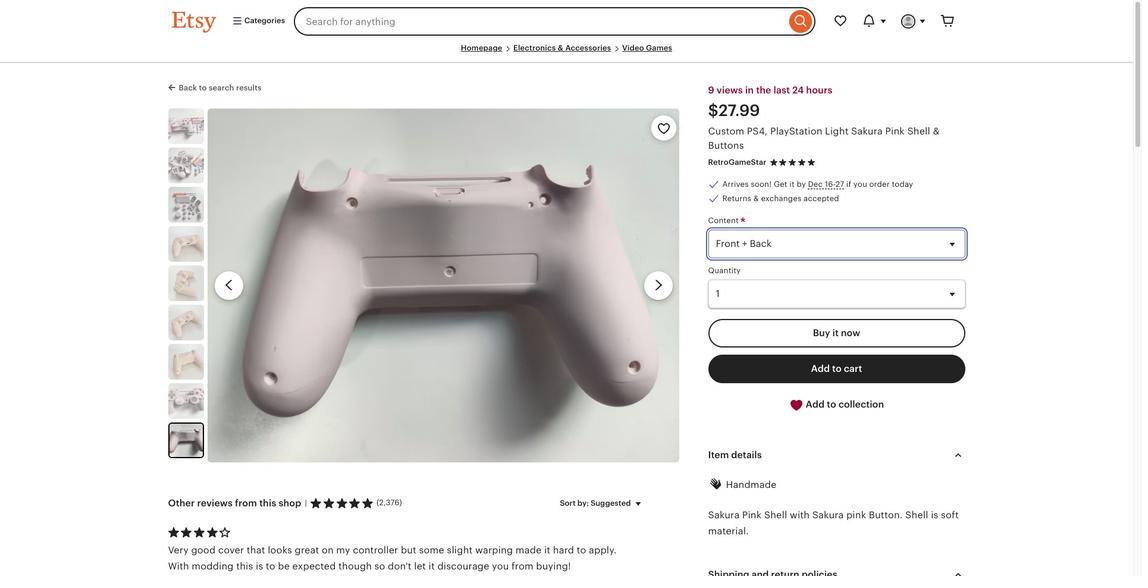 Task type: describe. For each thing, give the bounding box(es) containing it.
pink inside 'sakura pink shell with sakura pink button. shell is soft material.'
[[743, 509, 762, 521]]

shell right button.
[[906, 509, 929, 521]]

video games
[[622, 43, 673, 52]]

quantity
[[708, 266, 741, 275]]

very good cover that looks great on my controller but some slight warping made it hard to apply. with modding this is to be expected though so don't let it discourage you from buying!
[[168, 544, 617, 572]]

suggested
[[591, 499, 631, 508]]

shop
[[279, 498, 301, 509]]

Search for anything text field
[[294, 7, 786, 36]]

shell left with
[[765, 509, 788, 521]]

this inside very good cover that looks great on my controller but some slight warping made it hard to apply. with modding this is to be expected though so don't let it discourage you from buying!
[[236, 561, 253, 572]]

accessories
[[566, 43, 611, 52]]

1 horizontal spatial custom ps4 playstation light sakura pink shell & buttons front + back image
[[208, 108, 680, 463]]

retrogamestar
[[708, 158, 767, 167]]

with
[[168, 561, 189, 572]]

so
[[375, 561, 385, 572]]

playstation
[[771, 126, 823, 137]]

custom ps4 playstation light sakura pink shell & buttons image 7 image
[[168, 344, 204, 380]]

discourage
[[438, 561, 490, 572]]

in
[[746, 85, 754, 96]]

it left hard
[[544, 544, 551, 556]]

by
[[797, 180, 806, 189]]

(2,376)
[[377, 498, 402, 507]]

search
[[209, 83, 234, 92]]

$27.99
[[708, 101, 760, 120]]

buy
[[813, 327, 831, 339]]

back to search results
[[179, 83, 262, 92]]

on
[[322, 544, 334, 556]]

if
[[847, 180, 852, 189]]

by:
[[578, 499, 589, 508]]

item
[[708, 449, 729, 460]]

custom ps4 playstation light sakura pink shell & buttons image 4 image
[[168, 226, 204, 262]]

other
[[168, 498, 195, 509]]

to for search
[[199, 83, 207, 92]]

video games link
[[622, 43, 673, 52]]

27
[[836, 180, 845, 189]]

warping
[[475, 544, 513, 556]]

order
[[870, 180, 890, 189]]

16-
[[825, 180, 836, 189]]

other reviews from this shop |
[[168, 498, 307, 509]]

with
[[790, 509, 810, 521]]

back to search results link
[[168, 81, 262, 94]]

from inside very good cover that looks great on my controller but some slight warping made it hard to apply. with modding this is to be expected though so don't let it discourage you from buying!
[[512, 561, 534, 572]]

sort by: suggested
[[560, 499, 631, 508]]

collection
[[839, 399, 884, 410]]

you inside very good cover that looks great on my controller but some slight warping made it hard to apply. with modding this is to be expected though so don't let it discourage you from buying!
[[492, 561, 509, 572]]

categories
[[243, 16, 285, 25]]

it left the by
[[790, 180, 795, 189]]

to for collection
[[827, 399, 837, 410]]

sort by: suggested button
[[551, 491, 654, 516]]

custom ps4 playstation light sakura pink shell & buttons full shell + buttons image
[[168, 108, 204, 144]]

none search field inside categories banner
[[294, 7, 816, 36]]

that
[[247, 544, 265, 556]]

electronics & accessories
[[514, 43, 611, 52]]

the
[[756, 85, 772, 96]]

returns
[[723, 194, 752, 203]]

let
[[414, 561, 426, 572]]

last
[[774, 85, 790, 96]]

0 vertical spatial this
[[259, 498, 276, 509]]

9 views in the last 24 hours $27.99
[[708, 85, 833, 120]]

material.
[[708, 526, 749, 537]]

expected
[[293, 561, 336, 572]]

cover
[[218, 544, 244, 556]]

back
[[179, 83, 197, 92]]

electronics
[[514, 43, 556, 52]]

add to collection
[[804, 399, 884, 410]]

but
[[401, 544, 417, 556]]

0 horizontal spatial from
[[235, 498, 257, 509]]

modding
[[192, 561, 234, 572]]

buy it now button
[[708, 319, 966, 347]]

soft
[[941, 509, 959, 521]]

be
[[278, 561, 290, 572]]

arrives
[[723, 180, 749, 189]]

buying!
[[536, 561, 571, 572]]

apply.
[[589, 544, 617, 556]]

results
[[236, 83, 262, 92]]



Task type: locate. For each thing, give the bounding box(es) containing it.
great
[[295, 544, 319, 556]]

1 horizontal spatial pink
[[886, 126, 905, 137]]

buttons
[[708, 140, 744, 151]]

to right hard
[[577, 544, 587, 556]]

it right let
[[429, 561, 435, 572]]

is inside very good cover that looks great on my controller but some slight warping made it hard to apply. with modding this is to be expected though so don't let it discourage you from buying!
[[256, 561, 263, 572]]

homepage
[[461, 43, 503, 52]]

though
[[339, 561, 372, 572]]

add left cart at the bottom of the page
[[812, 363, 830, 374]]

& for returns & exchanges accepted
[[754, 194, 759, 203]]

custom ps4 playstation light sakura pink shell & buttons image 3 image
[[168, 187, 204, 222]]

accepted
[[804, 194, 840, 203]]

sakura for playstation
[[852, 126, 883, 137]]

very
[[168, 544, 189, 556]]

pink inside custom ps4, playstation light sakura pink shell & buttons
[[886, 126, 905, 137]]

soon! get
[[751, 180, 788, 189]]

hard
[[553, 544, 574, 556]]

handmade
[[726, 479, 777, 490]]

homepage link
[[461, 43, 503, 52]]

slight
[[447, 544, 473, 556]]

video
[[622, 43, 644, 52]]

None search field
[[294, 7, 816, 36]]

now
[[841, 327, 861, 339]]

sort
[[560, 499, 576, 508]]

this left shop
[[259, 498, 276, 509]]

exchanges
[[761, 194, 802, 203]]

games
[[646, 43, 673, 52]]

pink
[[886, 126, 905, 137], [743, 509, 762, 521]]

sakura up material.
[[708, 509, 740, 521]]

today
[[892, 180, 914, 189]]

0 vertical spatial add
[[812, 363, 830, 374]]

you right if
[[854, 180, 868, 189]]

to left cart at the bottom of the page
[[833, 363, 842, 374]]

& for electronics & accessories
[[558, 43, 564, 52]]

1 vertical spatial is
[[256, 561, 263, 572]]

custom ps4 playstation light sakura pink shell & buttons image 5 image
[[168, 265, 204, 301]]

views
[[717, 85, 743, 96]]

content
[[708, 216, 741, 225]]

shell up today
[[908, 126, 931, 137]]

custom ps4 playstation light sakura pink shell & buttons front + back image
[[208, 108, 680, 463], [169, 424, 203, 457]]

1 vertical spatial this
[[236, 561, 253, 572]]

1 horizontal spatial sakura
[[813, 509, 844, 521]]

custom ps4 playstation light sakura pink shell & buttons front shell image
[[168, 383, 204, 419]]

pink up today
[[886, 126, 905, 137]]

sakura right "light"
[[852, 126, 883, 137]]

sakura for shell
[[813, 509, 844, 521]]

is left soft
[[931, 509, 939, 521]]

0 horizontal spatial sakura
[[708, 509, 740, 521]]

it right buy
[[833, 327, 839, 339]]

1 vertical spatial &
[[933, 126, 940, 137]]

add to collection button
[[708, 390, 966, 419]]

you down warping
[[492, 561, 509, 572]]

add down add to cart button
[[806, 399, 825, 410]]

is
[[931, 509, 939, 521], [256, 561, 263, 572]]

it inside button
[[833, 327, 839, 339]]

0 horizontal spatial pink
[[743, 509, 762, 521]]

pink
[[847, 509, 867, 521]]

item details button
[[698, 441, 976, 469]]

is inside 'sakura pink shell with sakura pink button. shell is soft material.'
[[931, 509, 939, 521]]

to right back
[[199, 83, 207, 92]]

to left be
[[266, 561, 275, 572]]

custom ps4, playstation light sakura pink shell & buttons
[[708, 126, 940, 151]]

1 horizontal spatial you
[[854, 180, 868, 189]]

9
[[708, 85, 715, 96]]

sakura
[[852, 126, 883, 137], [708, 509, 740, 521], [813, 509, 844, 521]]

sakura left pink
[[813, 509, 844, 521]]

it
[[790, 180, 795, 189], [833, 327, 839, 339], [544, 544, 551, 556], [429, 561, 435, 572]]

made
[[516, 544, 542, 556]]

0 vertical spatial from
[[235, 498, 257, 509]]

0 vertical spatial you
[[854, 180, 868, 189]]

to for cart
[[833, 363, 842, 374]]

returns & exchanges accepted
[[723, 194, 840, 203]]

0 horizontal spatial is
[[256, 561, 263, 572]]

1 vertical spatial add
[[806, 399, 825, 410]]

& inside custom ps4, playstation light sakura pink shell & buttons
[[933, 126, 940, 137]]

to left the collection
[[827, 399, 837, 410]]

from down made
[[512, 561, 534, 572]]

|
[[305, 499, 307, 508]]

don't
[[388, 561, 412, 572]]

sakura pink shell with sakura pink button. shell is soft material.
[[708, 509, 959, 537]]

0 horizontal spatial &
[[558, 43, 564, 52]]

some
[[419, 544, 445, 556]]

controller
[[353, 544, 398, 556]]

add for add to cart
[[812, 363, 830, 374]]

1 vertical spatial you
[[492, 561, 509, 572]]

pink up material.
[[743, 509, 762, 521]]

0 horizontal spatial you
[[492, 561, 509, 572]]

is down that on the bottom of the page
[[256, 561, 263, 572]]

1 horizontal spatial is
[[931, 509, 939, 521]]

sakura inside custom ps4, playstation light sakura pink shell & buttons
[[852, 126, 883, 137]]

add
[[812, 363, 830, 374], [806, 399, 825, 410]]

good
[[191, 544, 216, 556]]

light
[[825, 126, 849, 137]]

custom ps4 playstation light sakura pink shell & buttons image 2 image
[[168, 147, 204, 183]]

1 horizontal spatial from
[[512, 561, 534, 572]]

this down that on the bottom of the page
[[236, 561, 253, 572]]

0 horizontal spatial this
[[236, 561, 253, 572]]

2 horizontal spatial sakura
[[852, 126, 883, 137]]

2 vertical spatial &
[[754, 194, 759, 203]]

looks
[[268, 544, 292, 556]]

cart
[[844, 363, 863, 374]]

details
[[732, 449, 762, 460]]

item details
[[708, 449, 762, 460]]

1 horizontal spatial &
[[754, 194, 759, 203]]

shell inside custom ps4, playstation light sakura pink shell & buttons
[[908, 126, 931, 137]]

to
[[199, 83, 207, 92], [833, 363, 842, 374], [827, 399, 837, 410], [577, 544, 587, 556], [266, 561, 275, 572]]

custom
[[708, 126, 745, 137]]

2 horizontal spatial &
[[933, 126, 940, 137]]

24
[[793, 85, 804, 96]]

0 vertical spatial pink
[[886, 126, 905, 137]]

this
[[259, 498, 276, 509], [236, 561, 253, 572]]

menu bar
[[172, 43, 962, 63]]

1 vertical spatial pink
[[743, 509, 762, 521]]

0 vertical spatial is
[[931, 509, 939, 521]]

electronics & accessories link
[[514, 43, 611, 52]]

custom ps4 playstation light sakura pink shell & buttons image 6 image
[[168, 305, 204, 340]]

from
[[235, 498, 257, 509], [512, 561, 534, 572]]

1 vertical spatial from
[[512, 561, 534, 572]]

from right reviews
[[235, 498, 257, 509]]

0 vertical spatial &
[[558, 43, 564, 52]]

retrogamestar link
[[708, 158, 767, 167]]

1 horizontal spatial this
[[259, 498, 276, 509]]

hours
[[807, 85, 833, 96]]

categories banner
[[150, 0, 983, 43]]

arrives soon! get it by dec 16-27 if you order today
[[723, 180, 914, 189]]

add to cart
[[812, 363, 863, 374]]

reviews
[[197, 498, 233, 509]]

add to cart button
[[708, 355, 966, 383]]

0 horizontal spatial custom ps4 playstation light sakura pink shell & buttons front + back image
[[169, 424, 203, 457]]

menu bar containing homepage
[[172, 43, 962, 63]]

buy it now
[[813, 327, 861, 339]]

button.
[[869, 509, 903, 521]]

&
[[558, 43, 564, 52], [933, 126, 940, 137], [754, 194, 759, 203]]

add for add to collection
[[806, 399, 825, 410]]



Task type: vqa. For each thing, say whether or not it's contained in the screenshot.
let
yes



